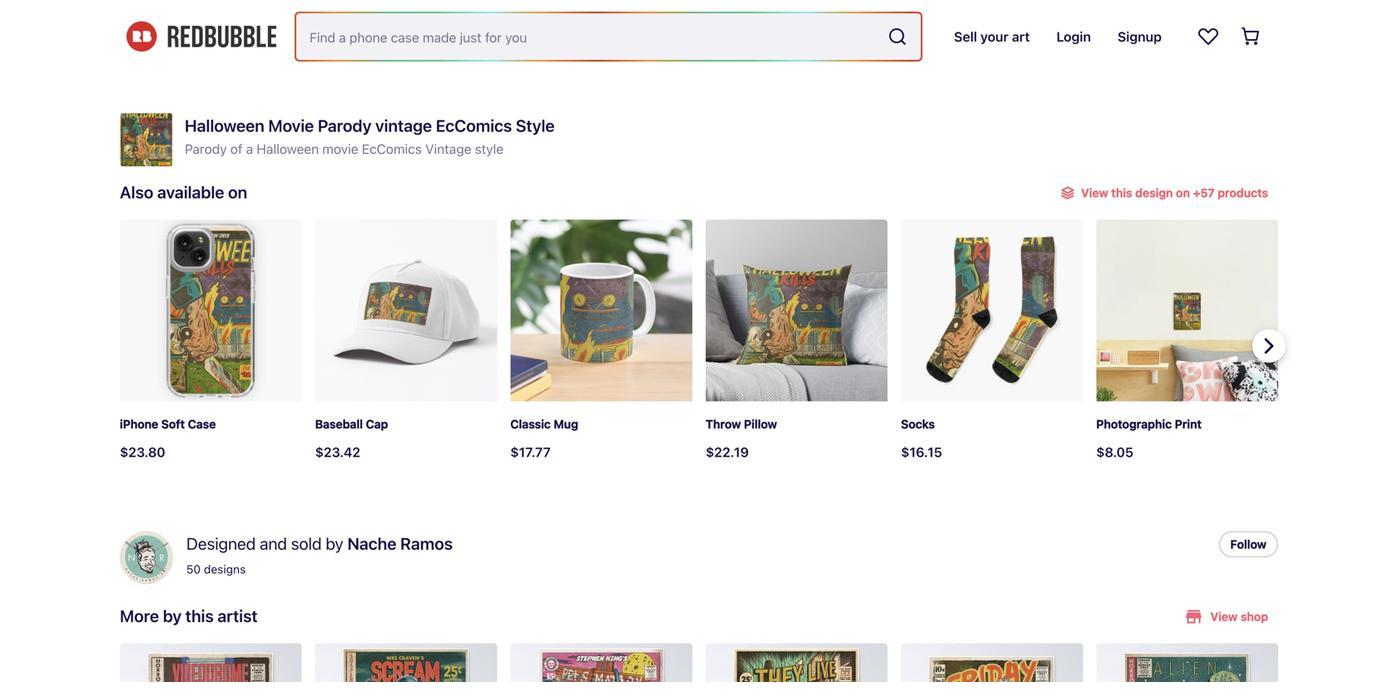 Task type: locate. For each thing, give the bounding box(es) containing it.
None field
[[296, 13, 921, 60]]

item preview, photographic print designed and sold by nache. image
[[1096, 220, 1278, 402]]

1 vertical spatial parody
[[185, 141, 227, 157]]

item preview, pet sematary movie parody poster designed and sold by nache. image
[[510, 644, 692, 682]]

also available on
[[120, 182, 247, 202]]

1 horizontal spatial parody
[[318, 116, 372, 135]]

cap
[[366, 418, 388, 431]]

0 vertical spatial eccomics
[[436, 116, 512, 135]]

by
[[326, 534, 343, 553], [163, 606, 182, 626]]

eccomics down vintage
[[362, 141, 422, 157]]

1 horizontal spatial by
[[326, 534, 343, 553]]

item preview, classic mug designed and sold by nache. image
[[510, 220, 692, 402]]

more by this artist
[[120, 606, 258, 626]]

photographic print
[[1096, 418, 1202, 431]]

nache ramos link
[[347, 531, 453, 556]]

redbubble logo image
[[127, 21, 276, 52]]

artist
[[218, 606, 258, 626]]

1 vertical spatial by
[[163, 606, 182, 626]]

eccomics up 'style'
[[436, 116, 512, 135]]

image 2 of 3 group
[[767, 0, 1343, 14]]

style
[[516, 116, 555, 135]]

item preview, baseball cap designed and sold by nache. image
[[315, 220, 497, 402]]

halloween up "of"
[[185, 116, 264, 135]]

halloween movie parody vintage eccomics style parody of a halloween movie eccomics vintage style
[[185, 116, 555, 157]]

iphone
[[120, 418, 158, 431]]

parody left "of"
[[185, 141, 227, 157]]

$8.05
[[1096, 444, 1134, 460]]

1 vertical spatial halloween
[[257, 141, 319, 157]]

and
[[260, 534, 287, 553]]

halloween
[[185, 116, 264, 135], [257, 141, 319, 157]]

$22.19
[[706, 444, 749, 460]]

halloween down movie
[[257, 141, 319, 157]]

designed and sold by nache ramos
[[186, 534, 453, 553]]

on
[[228, 182, 247, 202]]

photographic
[[1096, 418, 1172, 431]]

$23.42
[[315, 444, 360, 460]]

parody up 'movie' at top left
[[318, 116, 372, 135]]

item preview, throw pillow designed and sold by nache. image
[[706, 220, 888, 402]]

more
[[120, 606, 159, 626]]

item preview, scream designed and sold by nache. image
[[315, 644, 497, 682]]

50
[[186, 563, 201, 576]]

parody
[[318, 116, 372, 135], [185, 141, 227, 157]]

$23.80
[[120, 444, 165, 460]]

by left this
[[163, 606, 182, 626]]

1 horizontal spatial eccomics
[[436, 116, 512, 135]]

baseball cap
[[315, 418, 388, 431]]

classic
[[510, 418, 551, 431]]

eccomics
[[436, 116, 512, 135], [362, 141, 422, 157]]

0 horizontal spatial eccomics
[[362, 141, 422, 157]]

1 vertical spatial eccomics
[[362, 141, 422, 157]]

by right sold
[[326, 534, 343, 553]]

soft
[[161, 418, 185, 431]]

0 vertical spatial halloween
[[185, 116, 264, 135]]

movie
[[322, 141, 358, 157]]

50 designs
[[186, 563, 246, 576]]

designed
[[186, 534, 256, 553]]



Task type: vqa. For each thing, say whether or not it's contained in the screenshot.
$23.80
yes



Task type: describe. For each thing, give the bounding box(es) containing it.
0 horizontal spatial parody
[[185, 141, 227, 157]]

vintage
[[425, 141, 471, 157]]

image 1 of 3 group
[[190, 0, 767, 14]]

movie
[[268, 116, 314, 135]]

print
[[1175, 418, 1202, 431]]

$17.77
[[510, 444, 551, 460]]

item preview, alien movie poster designed and sold by nache. image
[[1096, 644, 1278, 682]]

iphone soft case
[[120, 418, 216, 431]]

ramos
[[400, 534, 453, 553]]

throw pillow
[[706, 418, 777, 431]]

socks
[[901, 418, 935, 431]]

also
[[120, 182, 153, 202]]

vintage
[[375, 116, 432, 135]]

$16.15
[[901, 444, 942, 460]]

nache
[[347, 534, 397, 553]]

mug
[[554, 418, 578, 431]]

pillow
[[744, 418, 777, 431]]

0 vertical spatial by
[[326, 534, 343, 553]]

item preview, videodrome movie poster designed and sold by nache. image
[[120, 644, 302, 682]]

of
[[230, 141, 243, 157]]

baseball
[[315, 418, 363, 431]]

this
[[185, 606, 214, 626]]

a
[[246, 141, 253, 157]]

designs
[[204, 563, 246, 576]]

classic mug
[[510, 418, 578, 431]]

sold
[[291, 534, 322, 553]]

0 horizontal spatial by
[[163, 606, 182, 626]]

0 vertical spatial parody
[[318, 116, 372, 135]]

artwork thumbnail, halloween movie parody vintage eccomics style by nache image
[[120, 113, 173, 166]]

item preview, they live designed and sold by nache. image
[[706, 644, 888, 682]]

Search term search field
[[296, 13, 881, 60]]

case
[[188, 418, 216, 431]]

style
[[475, 141, 504, 157]]

item preview, friday the 13th comic movie poster designed and sold by nache. image
[[901, 644, 1083, 682]]

item preview, socks designed and sold by nache. image
[[901, 220, 1083, 402]]

available
[[157, 182, 224, 202]]

item preview, iphone soft case designed and sold by nache. image
[[120, 220, 302, 402]]

throw
[[706, 418, 741, 431]]



